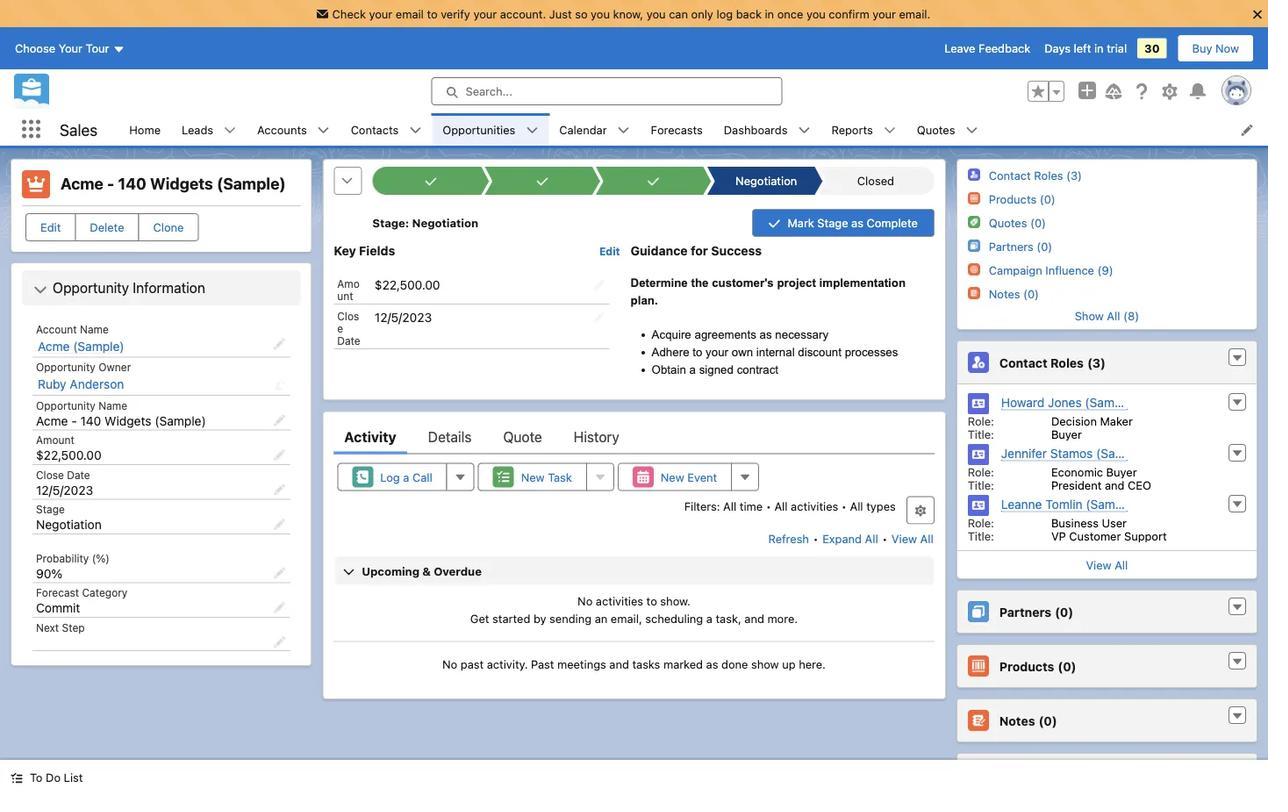 Task type: vqa. For each thing, say whether or not it's contained in the screenshot.
Help for Help & Training
no



Task type: locate. For each thing, give the bounding box(es) containing it.
1 horizontal spatial you
[[647, 7, 666, 20]]

1 vertical spatial to
[[693, 346, 703, 359]]

12/5/2023 down close date at the bottom of page
[[36, 483, 93, 497]]

role: up the jennifer stamos (sample) 'image'
[[968, 414, 994, 427]]

to
[[427, 7, 438, 20], [693, 346, 703, 359], [647, 594, 657, 608]]

0 horizontal spatial date
[[67, 469, 90, 481]]

stage inside button
[[818, 216, 848, 230]]

you right once at the right of page
[[807, 7, 826, 20]]

1 horizontal spatial no
[[578, 594, 593, 608]]

1 vertical spatial (0)
[[1058, 659, 1077, 673]]

(0) right notes
[[1039, 713, 1057, 728]]

closed link
[[826, 167, 926, 195]]

$22,500.00 for amount
[[36, 448, 102, 463]]

internal
[[757, 346, 795, 359]]

name for opportunity name
[[99, 399, 127, 412]]

0 horizontal spatial stage
[[36, 503, 65, 516]]

1 new from the left
[[521, 470, 545, 483]]

opportunity for opportunity name
[[36, 399, 96, 412]]

widgets down anderson
[[105, 413, 151, 428]]

up
[[782, 658, 796, 671]]

new inside new task button
[[521, 470, 545, 483]]

0 vertical spatial date
[[337, 334, 361, 347]]

partners (0)
[[989, 240, 1053, 253]]

get
[[470, 612, 489, 625]]

widgets up clone button
[[150, 174, 213, 193]]

0 horizontal spatial you
[[591, 7, 610, 20]]

1 horizontal spatial 140
[[118, 174, 147, 193]]

2 vertical spatial opportunity
[[36, 399, 96, 412]]

1 vertical spatial as
[[760, 328, 772, 341]]

0 vertical spatial name
[[80, 323, 109, 335]]

back
[[736, 7, 762, 20]]

90%
[[36, 566, 63, 581]]

2 horizontal spatial to
[[693, 346, 703, 359]]

tab list
[[334, 419, 935, 454]]

1 horizontal spatial activities
[[791, 500, 839, 513]]

2 title: from the top
[[968, 478, 994, 492]]

all right time
[[775, 500, 788, 513]]

- down opportunity name at the bottom left of the page
[[71, 413, 77, 428]]

acme - 140 widgets (sample) down opportunity name at the bottom left of the page
[[36, 413, 206, 428]]

• right time
[[766, 500, 771, 513]]

0 horizontal spatial -
[[71, 413, 77, 428]]

account.
[[500, 7, 546, 20]]

jennifer stamos (sample)
[[1001, 446, 1148, 460]]

12/5/2023 right clos
[[375, 310, 432, 324]]

negotiation up probability (%)
[[36, 517, 102, 532]]

clone button
[[138, 213, 199, 241]]

date
[[337, 334, 361, 347], [67, 469, 90, 481]]

role: up leanne tomlin (sample) image
[[968, 465, 994, 478]]

contact up howard
[[1000, 355, 1048, 370]]

past
[[531, 658, 554, 671]]

products (0)
[[1000, 659, 1077, 673]]

text default image inside contacts list item
[[409, 124, 422, 137]]

to right email on the left top
[[427, 7, 438, 20]]

expand all button
[[822, 524, 879, 552]]

2 vertical spatial and
[[609, 658, 629, 671]]

1 horizontal spatial -
[[107, 174, 114, 193]]

140
[[118, 174, 147, 193], [80, 413, 101, 428]]

list containing home
[[119, 113, 1268, 146]]

as inside mark stage as complete button
[[852, 216, 864, 230]]

and right task,
[[745, 612, 764, 625]]

text default image inside reports list item
[[884, 124, 896, 137]]

1 horizontal spatial view
[[1086, 558, 1112, 571]]

3 title: from the top
[[968, 529, 994, 542]]

140 down opportunity name at the bottom left of the page
[[80, 413, 101, 428]]

1 vertical spatial title:
[[968, 478, 994, 492]]

edit link
[[599, 244, 620, 258]]

contact roles (3) link
[[989, 169, 1082, 183]]

accounts link
[[247, 113, 317, 146]]

edit opportunity name image
[[273, 414, 285, 427]]

filters: all time • all activities • all types
[[684, 500, 896, 513]]

negotiation right :
[[412, 216, 478, 230]]

title: up leanne tomlin (sample) image
[[968, 478, 994, 492]]

0 horizontal spatial new
[[521, 470, 545, 483]]

amount
[[36, 434, 75, 446]]

opportunity for opportunity owner
[[36, 361, 96, 373]]

partners (0) link
[[989, 240, 1053, 254]]

log
[[717, 7, 733, 20]]

in right left
[[1095, 42, 1104, 55]]

activity.
[[487, 658, 528, 671]]

quotes link
[[907, 113, 966, 146]]

• down types
[[882, 532, 888, 545]]

a left task,
[[706, 612, 713, 625]]

1 horizontal spatial to
[[647, 594, 657, 608]]

vp customer support
[[1052, 529, 1167, 542]]

1 vertical spatial 140
[[80, 413, 101, 428]]

left
[[1074, 42, 1091, 55]]

sales
[[60, 120, 98, 139]]

close
[[36, 469, 64, 481]]

your up signed
[[706, 346, 729, 359]]

stage down "close"
[[36, 503, 65, 516]]

1 you from the left
[[591, 7, 610, 20]]

2 horizontal spatial and
[[1105, 478, 1125, 492]]

0 vertical spatial activities
[[791, 500, 839, 513]]

1 horizontal spatial and
[[745, 612, 764, 625]]

1 vertical spatial buyer
[[1107, 465, 1137, 478]]

activities up email,
[[596, 594, 643, 608]]

0 horizontal spatial buyer
[[1052, 427, 1082, 441]]

1 vertical spatial no
[[442, 658, 458, 671]]

0 horizontal spatial no
[[442, 658, 458, 671]]

clos e date
[[337, 310, 361, 347]]

no up sending
[[578, 594, 593, 608]]

text default image inside opportunities list item
[[526, 124, 538, 137]]

0 vertical spatial and
[[1105, 478, 1125, 492]]

1 vertical spatial and
[[745, 612, 764, 625]]

forecast category
[[36, 587, 128, 599]]

(0) right partners
[[1055, 605, 1074, 619]]

$22,500.00 for amo unt
[[375, 277, 440, 292]]

started
[[493, 612, 530, 625]]

edit left the guidance
[[599, 245, 620, 258]]

stage right mark
[[818, 216, 848, 230]]

contacts list item
[[340, 113, 432, 146]]

$22,500.00
[[375, 277, 440, 292], [36, 448, 102, 463]]

1 vertical spatial activities
[[596, 594, 643, 608]]

1 vertical spatial opportunity
[[36, 361, 96, 373]]

1 horizontal spatial in
[[1095, 42, 1104, 55]]

and left the tasks
[[609, 658, 629, 671]]

0 vertical spatial 12/5/2023
[[375, 310, 432, 324]]

contacts link
[[340, 113, 409, 146]]

opportunity information
[[53, 280, 205, 296]]

0 vertical spatial no
[[578, 594, 593, 608]]

0 vertical spatial -
[[107, 174, 114, 193]]

all down vp customer support at the right of page
[[1115, 558, 1128, 571]]

time
[[740, 500, 763, 513]]

0 horizontal spatial activities
[[596, 594, 643, 608]]

adhere
[[652, 346, 690, 359]]

stage for stage
[[36, 503, 65, 516]]

role: down the jennifer stamos (sample) 'image'
[[968, 516, 994, 529]]

you right so
[[591, 7, 610, 20]]

0 horizontal spatial 12/5/2023
[[36, 483, 93, 497]]

2 horizontal spatial as
[[852, 216, 864, 230]]

reports
[[832, 123, 873, 136]]

0 horizontal spatial in
[[765, 7, 774, 20]]

acme up amount
[[36, 413, 68, 428]]

new inside "new event" 'button'
[[661, 470, 684, 483]]

notes (0)
[[989, 287, 1039, 300]]

0 vertical spatial as
[[852, 216, 864, 230]]

processes
[[845, 346, 898, 359]]

2 horizontal spatial you
[[807, 7, 826, 20]]

show all (8)
[[1075, 309, 1139, 322]]

&
[[422, 564, 431, 577]]

howard jones (sample) image
[[968, 393, 989, 414]]

in right back
[[765, 7, 774, 20]]

0 vertical spatial $22,500.00
[[375, 277, 440, 292]]

2 vertical spatial a
[[706, 612, 713, 625]]

and left ceo
[[1105, 478, 1125, 492]]

quotes image
[[968, 216, 980, 228]]

maker
[[1100, 414, 1133, 427]]

0 vertical spatial negotiation
[[736, 174, 797, 187]]

0 vertical spatial edit
[[40, 221, 61, 234]]

as left "done"
[[706, 658, 718, 671]]

your inside acquire agreements as necessary adhere to your own internal discount processes obtain a signed contract
[[706, 346, 729, 359]]

1 vertical spatial $22,500.00
[[36, 448, 102, 463]]

no inside "no activities to show. get started by sending an email, scheduling a task, and more."
[[578, 594, 593, 608]]

buy now button
[[1178, 34, 1254, 62]]

new left event
[[661, 470, 684, 483]]

opportunity inside dropdown button
[[53, 280, 129, 296]]

group
[[1028, 81, 1065, 102]]

acme down 'account'
[[38, 339, 70, 353]]

all right expand
[[865, 532, 878, 545]]

1 role: from the top
[[968, 414, 994, 427]]

0 vertical spatial a
[[690, 363, 696, 376]]

1 title: from the top
[[968, 427, 994, 441]]

new for new event
[[661, 470, 684, 483]]

0 horizontal spatial view all link
[[891, 524, 935, 552]]

calendar list item
[[549, 113, 640, 146]]

view all link down vp customer support at the right of page
[[957, 550, 1257, 578]]

date right "close"
[[67, 469, 90, 481]]

(0) for products (0)
[[1058, 659, 1077, 673]]

1 vertical spatial name
[[99, 399, 127, 412]]

0 vertical spatial (0)
[[1055, 605, 1074, 619]]

2 vertical spatial to
[[647, 594, 657, 608]]

text default image inside to do list button
[[11, 772, 23, 784]]

next
[[36, 621, 59, 634]]

only
[[691, 7, 714, 20]]

2 vertical spatial acme
[[36, 413, 68, 428]]

2 horizontal spatial negotiation
[[736, 174, 797, 187]]

stage
[[372, 216, 405, 230], [818, 216, 848, 230], [36, 503, 65, 516]]

1 vertical spatial a
[[403, 470, 409, 483]]

you left can at the right top of the page
[[647, 7, 666, 20]]

opportunity owner
[[36, 361, 131, 373]]

0 vertical spatial title:
[[968, 427, 994, 441]]

campaign influence (9) link
[[989, 263, 1114, 277]]

activities up refresh
[[791, 500, 839, 513]]

dashboards list item
[[713, 113, 821, 146]]

account name
[[36, 323, 109, 335]]

acme right opportunity image
[[61, 174, 104, 193]]

negotiation down dashboards list item
[[736, 174, 797, 187]]

all inside view all "link"
[[1115, 558, 1128, 571]]

your left email.
[[873, 7, 896, 20]]

list
[[119, 113, 1268, 146]]

role: for howard
[[968, 414, 994, 427]]

title: down leanne tomlin (sample) image
[[968, 529, 994, 542]]

edit probability (%) image
[[273, 567, 285, 579]]

140 up delete button
[[118, 174, 147, 193]]

as inside acquire agreements as necessary adhere to your own internal discount processes obtain a signed contract
[[760, 328, 772, 341]]

0 vertical spatial to
[[427, 7, 438, 20]]

12/5/2023 for clos
[[375, 310, 432, 324]]

title: up the jennifer stamos (sample) 'image'
[[968, 427, 994, 441]]

more.
[[768, 612, 798, 625]]

jennifer stamos (sample) image
[[968, 444, 989, 465]]

contact up products (0)
[[989, 169, 1031, 182]]

home
[[129, 123, 161, 136]]

edit
[[40, 221, 61, 234], [599, 245, 620, 258]]

contact for contact roles (3)
[[1000, 355, 1048, 370]]

text default image
[[526, 124, 538, 137], [618, 124, 630, 137], [798, 124, 811, 137], [884, 124, 896, 137], [1232, 352, 1244, 364], [1232, 601, 1244, 614], [1232, 656, 1244, 668]]

(3)
[[1088, 355, 1106, 370]]

0 horizontal spatial to
[[427, 7, 438, 20]]

opportunity image
[[22, 170, 50, 198]]

to left show.
[[647, 594, 657, 608]]

path options list box
[[372, 167, 935, 195]]

leanne tomlin (sample) image
[[968, 495, 989, 516]]

new left task
[[521, 470, 545, 483]]

opportunity
[[53, 280, 129, 296], [36, 361, 96, 373], [36, 399, 96, 412]]

text default image inside quotes 'list item'
[[966, 124, 978, 137]]

2 role: from the top
[[968, 465, 994, 478]]

new task
[[521, 470, 572, 483]]

0 horizontal spatial as
[[706, 658, 718, 671]]

clone
[[153, 221, 184, 234]]

reports link
[[821, 113, 884, 146]]

and inside "no activities to show. get started by sending an email, scheduling a task, and more."
[[745, 612, 764, 625]]

key
[[334, 244, 356, 258]]

1 horizontal spatial date
[[337, 334, 361, 347]]

no for activities
[[578, 594, 593, 608]]

- up delete button
[[107, 174, 114, 193]]

0 horizontal spatial $22,500.00
[[36, 448, 102, 463]]

notes image
[[968, 287, 980, 299]]

view inside "link"
[[1086, 558, 1112, 571]]

0 vertical spatial contact
[[989, 169, 1031, 182]]

date down clos
[[337, 334, 361, 347]]

all right expand all button
[[920, 532, 934, 545]]

2 vertical spatial role:
[[968, 516, 994, 529]]

1 horizontal spatial $22,500.00
[[375, 277, 440, 292]]

sending
[[550, 612, 592, 625]]

1 vertical spatial 12/5/2023
[[36, 483, 93, 497]]

to up signed
[[693, 346, 703, 359]]

1 horizontal spatial a
[[690, 363, 696, 376]]

0 horizontal spatial view
[[892, 532, 917, 545]]

1 horizontal spatial new
[[661, 470, 684, 483]]

2 vertical spatial negotiation
[[36, 517, 102, 532]]

a inside "no activities to show. get started by sending an email, scheduling a task, and more."
[[706, 612, 713, 625]]

(0) for partners (0)
[[1055, 605, 1074, 619]]

1 horizontal spatial negotiation
[[412, 216, 478, 230]]

opportunity up ruby
[[36, 361, 96, 373]]

stage up fields
[[372, 216, 405, 230]]

next step
[[36, 621, 85, 634]]

amo unt
[[337, 277, 360, 302]]

text default image inside accounts list item
[[317, 124, 330, 137]]

contact inside contact roles (3) link
[[989, 169, 1031, 182]]

ruby
[[38, 377, 66, 391]]

leads list item
[[171, 113, 247, 146]]

buyer right economic
[[1107, 465, 1137, 478]]

view all link down types
[[891, 524, 935, 552]]

0 vertical spatial role:
[[968, 414, 994, 427]]

view down types
[[892, 532, 917, 545]]

text default image
[[224, 124, 236, 137], [317, 124, 330, 137], [409, 124, 422, 137], [966, 124, 978, 137], [33, 283, 47, 297], [1232, 710, 1244, 722], [11, 772, 23, 784]]

list
[[64, 771, 83, 784]]

as up internal
[[760, 328, 772, 341]]

2 new from the left
[[661, 470, 684, 483]]

1 horizontal spatial as
[[760, 328, 772, 341]]

buyer up 'stamos'
[[1052, 427, 1082, 441]]

0 vertical spatial in
[[765, 7, 774, 20]]

1 vertical spatial view
[[1086, 558, 1112, 571]]

text default image inside calendar list item
[[618, 124, 630, 137]]

own
[[732, 346, 753, 359]]

view down customer
[[1086, 558, 1112, 571]]

campaign influence image
[[968, 263, 980, 276]]

0 vertical spatial acme
[[61, 174, 104, 193]]

$22,500.00 down fields
[[375, 277, 440, 292]]

determine
[[631, 276, 688, 289]]

as left complete
[[852, 216, 864, 230]]

$22,500.00 down amount
[[36, 448, 102, 463]]

1 vertical spatial widgets
[[105, 413, 151, 428]]

1 vertical spatial negotiation
[[412, 216, 478, 230]]

a right obtain at right top
[[690, 363, 696, 376]]

opportunity up account name
[[53, 280, 129, 296]]

do
[[46, 771, 61, 784]]

no left past in the left bottom of the page
[[442, 658, 458, 671]]

30
[[1145, 42, 1160, 55]]

negotiation inside path options list box
[[736, 174, 797, 187]]

1 vertical spatial date
[[67, 469, 90, 481]]

0 horizontal spatial and
[[609, 658, 629, 671]]

campaign influence (9)
[[989, 263, 1114, 277]]

feedback
[[979, 42, 1031, 55]]

1 vertical spatial contact
[[1000, 355, 1048, 370]]

reports list item
[[821, 113, 907, 146]]

1 vertical spatial edit
[[599, 245, 620, 258]]

2 vertical spatial (0)
[[1039, 713, 1057, 728]]

new for new task
[[521, 470, 545, 483]]

3 you from the left
[[807, 7, 826, 20]]

mark
[[788, 216, 814, 230]]

once
[[777, 7, 803, 20]]

(0) right 'products'
[[1058, 659, 1077, 673]]

quotes list item
[[907, 113, 989, 146]]

opportunity down ruby
[[36, 399, 96, 412]]

implementation
[[819, 276, 906, 289]]

notes
[[1000, 713, 1035, 728]]

0 horizontal spatial a
[[403, 470, 409, 483]]

3 role: from the top
[[968, 516, 994, 529]]

acme - 140 widgets (sample)
[[61, 174, 286, 193], [36, 413, 206, 428]]

1 horizontal spatial stage
[[372, 216, 405, 230]]

a inside log a call button
[[403, 470, 409, 483]]

as for necessary
[[760, 328, 772, 341]]

name
[[80, 323, 109, 335], [99, 399, 127, 412]]

buyer
[[1052, 427, 1082, 441], [1107, 465, 1137, 478]]

0 horizontal spatial edit
[[40, 221, 61, 234]]

edit down opportunity image
[[40, 221, 61, 234]]

acme - 140 widgets (sample) up clone button
[[61, 174, 286, 193]]

role: for leanne
[[968, 516, 994, 529]]

name down anderson
[[99, 399, 127, 412]]

filters:
[[684, 500, 720, 513]]

view all link
[[891, 524, 935, 552], [957, 550, 1257, 578]]

no activities to show. get started by sending an email, scheduling a task, and more.
[[470, 594, 798, 625]]

choose your tour
[[15, 42, 109, 55]]

2 horizontal spatial a
[[706, 612, 713, 625]]

commit
[[36, 601, 80, 615]]

opportunities
[[443, 123, 516, 136]]

2 vertical spatial title:
[[968, 529, 994, 542]]

a right log at the bottom
[[403, 470, 409, 483]]

name up the acme (sample)
[[80, 323, 109, 335]]

2 horizontal spatial stage
[[818, 216, 848, 230]]



Task type: describe. For each thing, give the bounding box(es) containing it.
overdue
[[434, 564, 482, 577]]

1 vertical spatial acme
[[38, 339, 70, 353]]

1 horizontal spatial view all link
[[957, 550, 1257, 578]]

show
[[1075, 309, 1104, 322]]

leanne tomlin (sample) link
[[1001, 497, 1137, 512]]

1 vertical spatial -
[[71, 413, 77, 428]]

contact roles image
[[968, 169, 980, 181]]

success
[[711, 244, 762, 258]]

necessary
[[775, 328, 829, 341]]

history
[[574, 428, 619, 445]]

by
[[534, 612, 546, 625]]

0 horizontal spatial negotiation
[[36, 517, 102, 532]]

accounts list item
[[247, 113, 340, 146]]

task
[[548, 470, 572, 483]]

check your email to verify your account. just so you know, you can only log back in once you confirm your email.
[[332, 7, 931, 20]]

0 vertical spatial buyer
[[1052, 427, 1082, 441]]

the
[[691, 276, 709, 289]]

closed
[[857, 174, 894, 187]]

edit forecast category image
[[273, 602, 285, 614]]

contact for contact roles (3)
[[989, 169, 1031, 182]]

forecasts
[[651, 123, 703, 136]]

details link
[[428, 419, 472, 454]]

to inside "no activities to show. get started by sending an email, scheduling a task, and more."
[[647, 594, 657, 608]]

customer's
[[712, 276, 774, 289]]

buy
[[1192, 42, 1213, 55]]

vp
[[1052, 529, 1066, 542]]

unt
[[337, 289, 353, 302]]

leave feedback
[[945, 42, 1031, 55]]

upcoming & overdue button
[[335, 557, 934, 585]]

plan.
[[631, 293, 658, 307]]

obtain
[[652, 363, 686, 376]]

determine the customer's project implementation plan.
[[631, 276, 906, 307]]

roles (3)
[[1034, 169, 1082, 182]]

(8)
[[1124, 309, 1139, 322]]

products image
[[968, 192, 980, 205]]

opportunities link
[[432, 113, 526, 146]]

details
[[428, 428, 472, 445]]

view all
[[1086, 558, 1128, 571]]

a inside acquire agreements as necessary adhere to your own internal discount processes obtain a signed contract
[[690, 363, 696, 376]]

name for account name
[[80, 323, 109, 335]]

0 vertical spatial 140
[[118, 174, 147, 193]]

text default image inside leads list item
[[224, 124, 236, 137]]

key fields
[[334, 244, 395, 258]]

to do list
[[30, 771, 83, 784]]

all left (8)
[[1107, 309, 1120, 322]]

opportunity information button
[[25, 274, 297, 302]]

text default image inside the opportunity information dropdown button
[[33, 283, 47, 297]]

scheduling
[[645, 612, 703, 625]]

quotes (0) link
[[989, 216, 1046, 230]]

contact roles (3)
[[1000, 355, 1106, 370]]

0 vertical spatial view
[[892, 532, 917, 545]]

log
[[380, 470, 400, 483]]

now
[[1216, 42, 1239, 55]]

show all (8) link
[[1075, 309, 1139, 322]]

your right verify
[[474, 7, 497, 20]]

refresh • expand all • view all
[[768, 532, 934, 545]]

close date
[[36, 469, 90, 481]]

no for past
[[442, 658, 458, 671]]

upcoming & overdue
[[362, 564, 482, 577]]

your
[[59, 42, 83, 55]]

to
[[30, 771, 43, 784]]

tab list containing activity
[[334, 419, 935, 454]]

quote link
[[503, 419, 542, 454]]

can
[[669, 7, 688, 20]]

forecasts link
[[640, 113, 713, 146]]

amo
[[337, 277, 360, 289]]

event
[[688, 470, 717, 483]]

stage for stage : negotiation
[[372, 216, 405, 230]]

your left email on the left top
[[369, 7, 393, 20]]

• up expand
[[842, 500, 847, 513]]

role: for jennifer
[[968, 465, 994, 478]]

delete button
[[75, 213, 139, 241]]

just
[[549, 7, 572, 20]]

edit amount image
[[273, 449, 285, 461]]

activities inside "no activities to show. get started by sending an email, scheduling a task, and more."
[[596, 594, 643, 608]]

support
[[1124, 529, 1167, 542]]

title: for jennifer
[[968, 478, 994, 492]]

2 you from the left
[[647, 7, 666, 20]]

1 vertical spatial in
[[1095, 42, 1104, 55]]

check
[[332, 7, 366, 20]]

0 vertical spatial widgets
[[150, 174, 213, 193]]

acme (sample)
[[38, 339, 124, 353]]

meetings
[[557, 658, 606, 671]]

email.
[[899, 7, 931, 20]]

acquire agreements as necessary adhere to your own internal discount processes obtain a signed contract
[[652, 328, 898, 376]]

past
[[461, 658, 484, 671]]

types
[[867, 500, 896, 513]]

(0) for notes (0)
[[1039, 713, 1057, 728]]

delete
[[90, 221, 124, 234]]

leads
[[182, 123, 213, 136]]

quote
[[503, 428, 542, 445]]

1 horizontal spatial buyer
[[1107, 465, 1137, 478]]

partners image
[[968, 240, 980, 252]]

mark stage as complete
[[788, 216, 918, 230]]

edit stage image
[[273, 518, 285, 531]]

1 horizontal spatial edit
[[599, 245, 620, 258]]

verify
[[441, 7, 470, 20]]

0 vertical spatial acme - 140 widgets (sample)
[[61, 174, 286, 193]]

here.
[[799, 658, 826, 671]]

guidance
[[631, 244, 688, 258]]

log a call
[[380, 470, 432, 483]]

2 vertical spatial as
[[706, 658, 718, 671]]

opportunity for opportunity information
[[53, 280, 129, 296]]

marked
[[664, 658, 703, 671]]

email
[[396, 7, 424, 20]]

edit account name image
[[273, 338, 285, 350]]

title: for howard
[[968, 427, 994, 441]]

• left expand
[[813, 532, 819, 545]]

edit close date image
[[273, 484, 285, 496]]

calendar link
[[549, 113, 618, 146]]

0 horizontal spatial 140
[[80, 413, 101, 428]]

roles
[[1051, 355, 1084, 370]]

(%)
[[92, 552, 110, 564]]

probability (%)
[[36, 552, 110, 564]]

as for complete
[[852, 216, 864, 230]]

user
[[1102, 516, 1127, 529]]

upcoming
[[362, 564, 420, 577]]

log a call button
[[337, 463, 447, 491]]

all left types
[[850, 500, 863, 513]]

days left in trial
[[1045, 42, 1127, 55]]

text default image inside dashboards list item
[[798, 124, 811, 137]]

to inside acquire agreements as necessary adhere to your own internal discount processes obtain a signed contract
[[693, 346, 703, 359]]

all left time
[[723, 500, 737, 513]]

tasks
[[632, 658, 660, 671]]

president and ceo
[[1052, 478, 1152, 492]]

activity link
[[344, 419, 397, 454]]

edit next step image
[[273, 636, 285, 649]]

quotes
[[917, 123, 955, 136]]

opportunities list item
[[432, 113, 549, 146]]

edit inside button
[[40, 221, 61, 234]]

title: for leanne
[[968, 529, 994, 542]]

new event button
[[618, 463, 732, 491]]

new task button
[[478, 463, 587, 491]]

leanne tomlin (sample)
[[1001, 497, 1137, 511]]

acquire
[[652, 328, 691, 341]]

economic
[[1052, 465, 1103, 478]]

agreements
[[695, 328, 757, 341]]

12/5/2023 for close
[[36, 483, 93, 497]]

1 vertical spatial acme - 140 widgets (sample)
[[36, 413, 206, 428]]

leanne
[[1001, 497, 1042, 511]]

decision maker
[[1052, 414, 1133, 427]]



